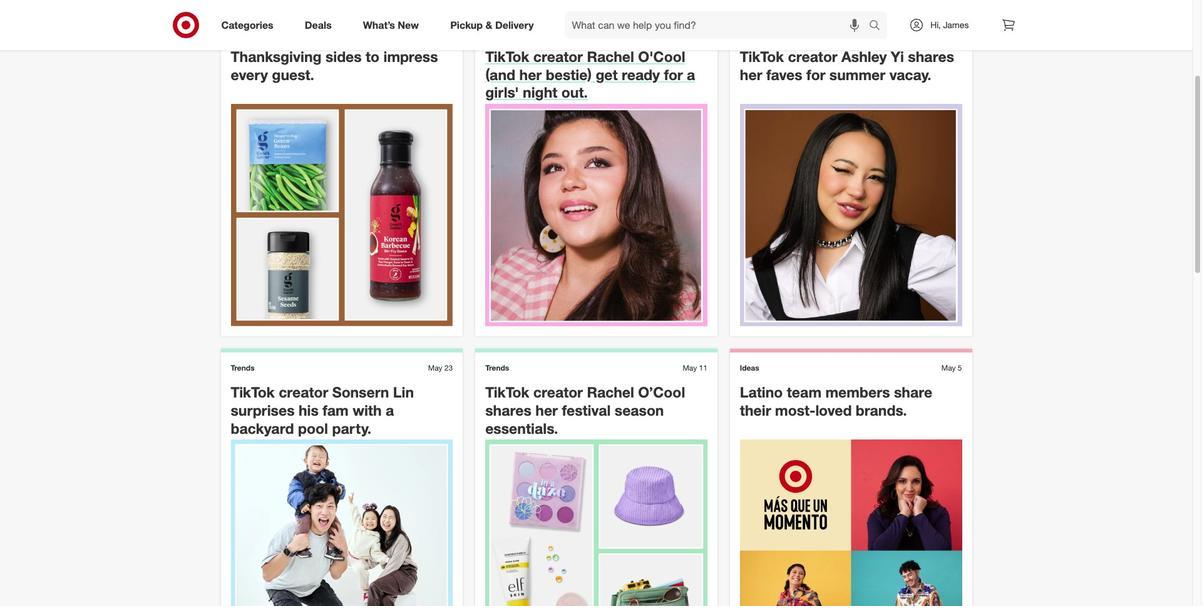Task type: locate. For each thing, give the bounding box(es) containing it.
(and
[[486, 66, 516, 83]]

ashley
[[842, 48, 887, 65]]

trends right pickup
[[486, 27, 510, 37]]

her inside tiktok creator rachel o'cool shares her festival season essentials.
[[536, 401, 558, 419]]

may for tiktok creator ashley yi shares her faves for summer vacay.
[[938, 27, 952, 37]]

tiktok creator rachel o'cool shares her festival season essentials.
[[486, 383, 686, 437]]

tiktok up essentials.
[[486, 383, 530, 401]]

trends up surprises
[[231, 363, 255, 373]]

1 vertical spatial a
[[386, 401, 394, 419]]

search
[[864, 20, 894, 32]]

deals link
[[294, 11, 348, 39]]

rachel inside tiktok creator rachel o'cool shares her festival season essentials.
[[587, 383, 635, 401]]

hi,
[[931, 19, 941, 30]]

tiktok creator rachel o'cool shares her festival season essentials. image
[[486, 440, 708, 607]]

rachel up festival
[[587, 383, 635, 401]]

tiktok
[[486, 48, 530, 65], [740, 48, 785, 65], [231, 383, 275, 401], [486, 383, 530, 401]]

tiktok creator rachel o'cool (and her bestie) get ready for a girls' night out. image
[[486, 104, 708, 326]]

may 11
[[683, 363, 708, 373]]

every
[[231, 66, 268, 83]]

0 vertical spatial shares
[[909, 48, 955, 65]]

june
[[685, 27, 702, 37]]

creator inside tiktok creator rachel o'cool (and her bestie) get ready for a girls' night out.
[[534, 48, 583, 65]]

her inside the tiktok creator ashley yi shares her faves for summer vacay.
[[740, 66, 763, 83]]

2 for from the left
[[807, 66, 826, 83]]

tiktok creator sonsern lin surprises his fam with a backyard pool party. image
[[231, 440, 453, 607]]

shares inside the tiktok creator ashley yi shares her faves for summer vacay.
[[909, 48, 955, 65]]

creator
[[534, 48, 583, 65], [789, 48, 838, 65], [279, 383, 329, 401], [534, 383, 583, 401]]

a down "june"
[[687, 66, 696, 83]]

1 horizontal spatial for
[[807, 66, 826, 83]]

for inside the tiktok creator ashley yi shares her faves for summer vacay.
[[807, 66, 826, 83]]

shares for tiktok creator rachel o'cool shares her festival season essentials.
[[486, 401, 532, 419]]

0 vertical spatial ideas
[[231, 27, 250, 37]]

trends for tiktok creator sonsern lin surprises his fam with a backyard pool party.
[[231, 363, 255, 373]]

may for latino team members share their most-loved brands.
[[942, 363, 956, 373]]

rachel inside tiktok creator rachel o'cool (and her bestie) get ready for a girls' night out.
[[587, 48, 635, 65]]

ideas
[[231, 27, 250, 37], [740, 363, 760, 373]]

creator up "bestie)"
[[534, 48, 583, 65]]

fam
[[323, 401, 349, 419]]

1 vertical spatial rachel
[[587, 383, 635, 401]]

tiktok inside the tiktok creator ashley yi shares her faves for summer vacay.
[[740, 48, 785, 65]]

1 horizontal spatial shares
[[909, 48, 955, 65]]

1 horizontal spatial a
[[687, 66, 696, 83]]

shares up vacay. on the right top
[[909, 48, 955, 65]]

creator up his
[[279, 383, 329, 401]]

her for festival
[[536, 401, 558, 419]]

2 rachel from the top
[[587, 383, 635, 401]]

a
[[687, 66, 696, 83], [386, 401, 394, 419]]

may
[[938, 27, 952, 37], [428, 363, 443, 373], [683, 363, 697, 373], [942, 363, 956, 373]]

to
[[366, 48, 380, 65]]

what's new link
[[353, 11, 435, 39]]

rachel
[[587, 48, 635, 65], [587, 383, 635, 401]]

tiktok inside the tiktok creator sonsern lin surprises his fam with a backyard pool party.
[[231, 383, 275, 401]]

a inside the tiktok creator sonsern lin surprises his fam with a backyard pool party.
[[386, 401, 394, 419]]

shares
[[909, 48, 955, 65], [486, 401, 532, 419]]

categories link
[[211, 11, 289, 39]]

share
[[895, 383, 933, 401]]

trends right the 1
[[740, 27, 764, 37]]

sides
[[326, 48, 362, 65]]

pool
[[298, 420, 328, 437]]

0 vertical spatial a
[[687, 66, 696, 83]]

trends
[[486, 27, 510, 37], [740, 27, 764, 37], [231, 363, 255, 373], [486, 363, 510, 373]]

tiktok inside tiktok creator rachel o'cool shares her festival season essentials.
[[486, 383, 530, 401]]

0 horizontal spatial a
[[386, 401, 394, 419]]

most-
[[776, 401, 816, 419]]

tiktok up faves
[[740, 48, 785, 65]]

team
[[787, 383, 822, 401]]

0 horizontal spatial shares
[[486, 401, 532, 419]]

her up essentials.
[[536, 401, 558, 419]]

her up night
[[520, 66, 542, 83]]

shares inside tiktok creator rachel o'cool shares her festival season essentials.
[[486, 401, 532, 419]]

may left 25
[[938, 27, 952, 37]]

may 23
[[428, 363, 453, 373]]

for right faves
[[807, 66, 826, 83]]

get
[[596, 66, 618, 83]]

surprises
[[231, 401, 295, 419]]

may left 5
[[942, 363, 956, 373]]

tiktok up surprises
[[231, 383, 275, 401]]

her for faves
[[740, 66, 763, 83]]

for inside tiktok creator rachel o'cool (and her bestie) get ready for a girls' night out.
[[664, 66, 683, 83]]

tiktok for tiktok creator sonsern lin surprises his fam with a backyard pool party.
[[231, 383, 275, 401]]

guest.
[[272, 66, 315, 83]]

for down the o'cool
[[664, 66, 683, 83]]

1 rachel from the top
[[587, 48, 635, 65]]

her
[[520, 66, 542, 83], [740, 66, 763, 83], [536, 401, 558, 419]]

shares up essentials.
[[486, 401, 532, 419]]

creator inside the tiktok creator ashley yi shares her faves for summer vacay.
[[789, 48, 838, 65]]

for
[[664, 66, 683, 83], [807, 66, 826, 83]]

latino
[[740, 383, 783, 401]]

ideas up latino
[[740, 363, 760, 373]]

0 horizontal spatial for
[[664, 66, 683, 83]]

tiktok inside tiktok creator rachel o'cool (and her bestie) get ready for a girls' night out.
[[486, 48, 530, 65]]

what's new
[[363, 19, 419, 31]]

What can we help you find? suggestions appear below search field
[[565, 11, 873, 39]]

yi
[[891, 48, 905, 65]]

rachel up get
[[587, 48, 635, 65]]

essentials.
[[486, 420, 559, 437]]

ideas for thanksgiving sides to impress every guest.
[[231, 27, 250, 37]]

may left '11'
[[683, 363, 697, 373]]

tiktok creator rachel o'cool (and her bestie) get ready for a girls' night out.
[[486, 48, 696, 101]]

deals
[[305, 19, 332, 31]]

ideas up every
[[231, 27, 250, 37]]

may left the 23
[[428, 363, 443, 373]]

season
[[615, 401, 664, 419]]

creator inside tiktok creator rachel o'cool shares her festival season essentials.
[[534, 383, 583, 401]]

may 25
[[938, 27, 963, 37]]

impress
[[384, 48, 438, 65]]

trends right the 23
[[486, 363, 510, 373]]

1 vertical spatial shares
[[486, 401, 532, 419]]

her inside tiktok creator rachel o'cool (and her bestie) get ready for a girls' night out.
[[520, 66, 542, 83]]

a down lin
[[386, 401, 394, 419]]

tiktok for tiktok creator rachel o'cool shares her festival season essentials.
[[486, 383, 530, 401]]

creator for fam
[[279, 383, 329, 401]]

creator inside the tiktok creator sonsern lin surprises his fam with a backyard pool party.
[[279, 383, 329, 401]]

may for tiktok creator rachel o'cool shares her festival season essentials.
[[683, 363, 697, 373]]

creator up festival
[[534, 383, 583, 401]]

0 horizontal spatial ideas
[[231, 27, 250, 37]]

creator up faves
[[789, 48, 838, 65]]

creator for festival
[[534, 383, 583, 401]]

1 vertical spatial ideas
[[740, 363, 760, 373]]

festival
[[562, 401, 611, 419]]

1 for from the left
[[664, 66, 683, 83]]

brands.
[[856, 401, 908, 419]]

25
[[954, 27, 963, 37]]

backyard
[[231, 420, 294, 437]]

1 horizontal spatial ideas
[[740, 363, 760, 373]]

shares for tiktok creator ashley yi shares her faves for summer vacay.
[[909, 48, 955, 65]]

her left faves
[[740, 66, 763, 83]]

0 vertical spatial rachel
[[587, 48, 635, 65]]

5
[[959, 363, 963, 373]]

tiktok up (and
[[486, 48, 530, 65]]



Task type: vqa. For each thing, say whether or not it's contained in the screenshot.


Task type: describe. For each thing, give the bounding box(es) containing it.
what's
[[363, 19, 395, 31]]

her for bestie)
[[520, 66, 542, 83]]

a inside tiktok creator rachel o'cool (and her bestie) get ready for a girls' night out.
[[687, 66, 696, 83]]

ideas for latino team members share their most-loved brands.
[[740, 363, 760, 373]]

creator for faves
[[789, 48, 838, 65]]

may for tiktok creator sonsern lin surprises his fam with a backyard pool party.
[[428, 363, 443, 373]]

november 13
[[408, 27, 453, 37]]

party.
[[332, 420, 372, 437]]

loved
[[816, 401, 852, 419]]

tiktok for tiktok creator rachel o'cool (and her bestie) get ready for a girls' night out.
[[486, 48, 530, 65]]

&
[[486, 19, 493, 31]]

their
[[740, 401, 772, 419]]

sonsern
[[333, 383, 389, 401]]

with
[[353, 401, 382, 419]]

thanksgiving sides to impress every guest. image
[[231, 104, 453, 326]]

1
[[704, 27, 708, 37]]

june 1
[[685, 27, 708, 37]]

delivery
[[496, 19, 534, 31]]

november
[[408, 27, 443, 37]]

o'cool
[[639, 383, 686, 401]]

tiktok creator sonsern lin surprises his fam with a backyard pool party.
[[231, 383, 414, 437]]

ready
[[622, 66, 660, 83]]

pickup & delivery link
[[440, 11, 550, 39]]

night
[[523, 84, 558, 101]]

trends for tiktok creator ashley yi shares her faves for summer vacay.
[[740, 27, 764, 37]]

trends for tiktok creator rachel o'cool (and her bestie) get ready for a girls' night out.
[[486, 27, 510, 37]]

hi, james
[[931, 19, 970, 30]]

trends for tiktok creator rachel o'cool shares her festival season essentials.
[[486, 363, 510, 373]]

summer
[[830, 66, 886, 83]]

categories
[[221, 19, 274, 31]]

faves
[[767, 66, 803, 83]]

latino team members share their most-loved brands. image
[[740, 440, 963, 607]]

rachel for season
[[587, 383, 635, 401]]

11
[[700, 363, 708, 373]]

vacay.
[[890, 66, 932, 83]]

james
[[944, 19, 970, 30]]

pickup
[[451, 19, 483, 31]]

bestie)
[[546, 66, 592, 83]]

new
[[398, 19, 419, 31]]

pickup & delivery
[[451, 19, 534, 31]]

23
[[445, 363, 453, 373]]

o'cool
[[639, 48, 686, 65]]

out.
[[562, 84, 588, 101]]

his
[[299, 401, 319, 419]]

thanksgiving sides to impress every guest.
[[231, 48, 438, 83]]

latino team members share their most-loved brands.
[[740, 383, 933, 419]]

lin
[[393, 383, 414, 401]]

members
[[826, 383, 891, 401]]

may 5
[[942, 363, 963, 373]]

thanksgiving
[[231, 48, 322, 65]]

girls'
[[486, 84, 519, 101]]

tiktok creator ashley yi shares her faves for summer vacay.
[[740, 48, 955, 83]]

rachel for get
[[587, 48, 635, 65]]

search button
[[864, 11, 894, 41]]

creator for bestie)
[[534, 48, 583, 65]]

tiktok creator ashley yi shares her faves for summer vacay. image
[[740, 104, 963, 326]]

13
[[445, 27, 453, 37]]

tiktok for tiktok creator ashley yi shares her faves for summer vacay.
[[740, 48, 785, 65]]



